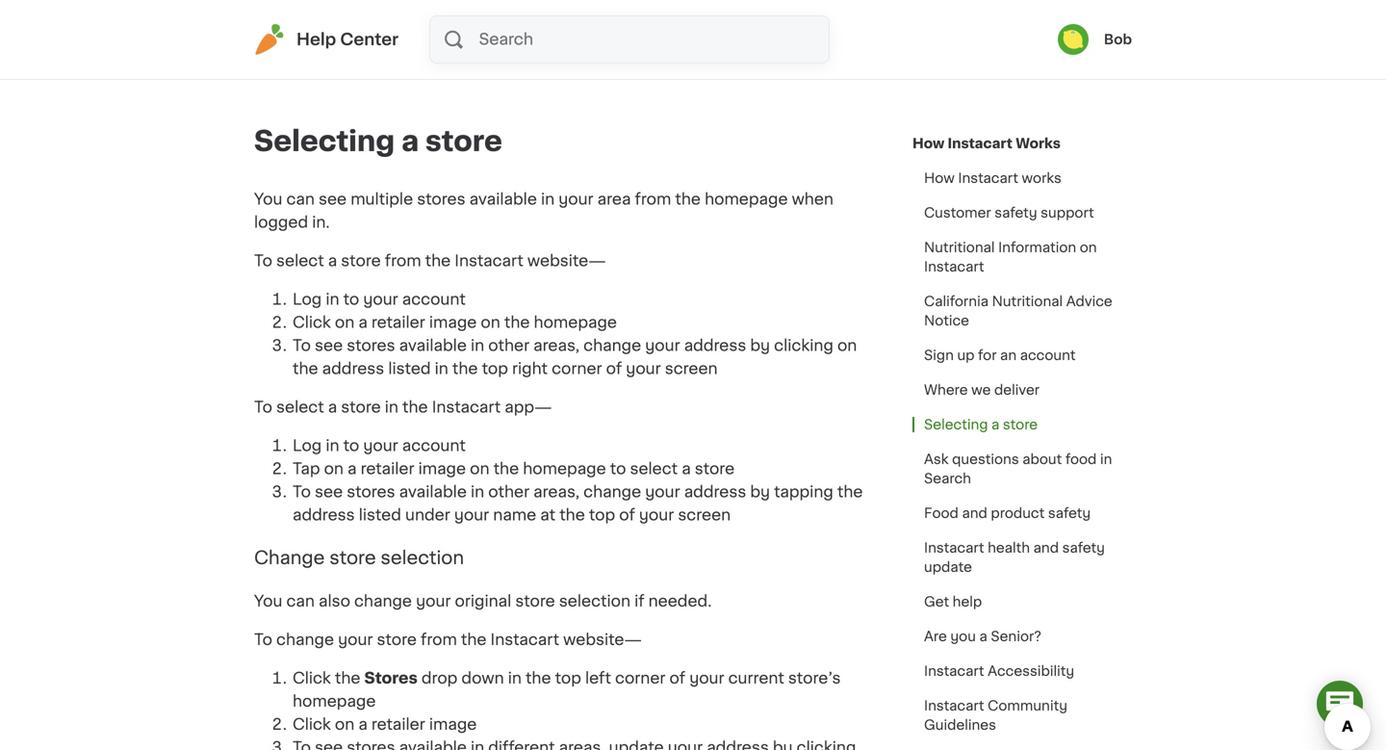 Task type: locate. For each thing, give the bounding box(es) containing it.
selecting down where
[[924, 418, 988, 431]]

how
[[913, 137, 945, 150], [924, 171, 955, 185]]

0 vertical spatial from
[[635, 192, 671, 207]]

screen inside log in to your account click on a retailer image on the homepage to see stores available in other areas, change your address by clicking on the address listed in the top right corner of your screen
[[665, 361, 718, 376]]

listed up to select a store in the instacart app—
[[388, 361, 431, 376]]

can for see
[[286, 192, 315, 207]]

retailer down stores
[[372, 717, 425, 732]]

where we deliver link
[[913, 373, 1051, 407]]

and right health
[[1034, 541, 1059, 555]]

2 vertical spatial of
[[670, 671, 686, 686]]

0 vertical spatial selection
[[381, 549, 464, 567]]

selecting a store down the we
[[924, 418, 1038, 431]]

1 vertical spatial click
[[293, 671, 331, 686]]

stores right multiple on the top
[[417, 192, 466, 207]]

1 vertical spatial log
[[293, 438, 322, 454]]

bob link
[[1058, 24, 1132, 55]]

2 vertical spatial from
[[421, 632, 457, 648]]

nutritional down 'nutritional information on instacart' link
[[992, 295, 1063, 308]]

1 horizontal spatial corner
[[615, 671, 666, 686]]

0 vertical spatial areas,
[[534, 338, 580, 353]]

by left tapping
[[750, 484, 770, 500]]

stores up to select a store in the instacart app—
[[347, 338, 395, 353]]

0 vertical spatial click
[[293, 315, 331, 330]]

2 areas, from the top
[[534, 484, 580, 500]]

listed up change store selection
[[359, 507, 401, 523]]

1 vertical spatial website—
[[563, 632, 642, 648]]

1 vertical spatial corner
[[615, 671, 666, 686]]

select inside the log in to your account tap on a retailer image on the homepage to select a store to see stores available in other areas, change your address by tapping the address listed under your name at the top of your screen
[[630, 461, 678, 477]]

website— down you can see multiple stores available in your area from the homepage when logged in.
[[528, 253, 606, 269]]

can
[[286, 192, 315, 207], [286, 594, 315, 609]]

ask questions about food in search link
[[913, 442, 1132, 496]]

2 can from the top
[[286, 594, 315, 609]]

select
[[276, 253, 324, 269], [276, 400, 324, 415], [630, 461, 678, 477]]

how for how instacart works
[[913, 137, 945, 150]]

1 horizontal spatial selecting a store
[[924, 418, 1038, 431]]

of right the right
[[606, 361, 622, 376]]

1 horizontal spatial and
[[1034, 541, 1059, 555]]

instacart down you
[[924, 664, 985, 678]]

address
[[684, 338, 747, 353], [322, 361, 384, 376], [684, 484, 747, 500], [293, 507, 355, 523]]

available up under
[[399, 484, 467, 500]]

account inside log in to your account click on a retailer image on the homepage to see stores available in other areas, change your address by clicking on the address listed in the top right corner of your screen
[[402, 292, 466, 307]]

homepage up at
[[523, 461, 606, 477]]

1 you from the top
[[254, 192, 283, 207]]

instacart health and safety update
[[924, 541, 1105, 574]]

safety right product
[[1048, 506, 1091, 520]]

selection down under
[[381, 549, 464, 567]]

store's
[[788, 671, 841, 686]]

1 horizontal spatial top
[[555, 671, 582, 686]]

1 vertical spatial account
[[1020, 349, 1076, 362]]

corner right the right
[[552, 361, 602, 376]]

corner inside log in to your account click on a retailer image on the homepage to see stores available in other areas, change your address by clicking on the address listed in the top right corner of your screen
[[552, 361, 602, 376]]

how for how instacart works
[[924, 171, 955, 185]]

community
[[988, 699, 1068, 713]]

0 vertical spatial listed
[[388, 361, 431, 376]]

left
[[585, 671, 611, 686]]

log down in.
[[293, 292, 322, 307]]

and
[[962, 506, 988, 520], [1034, 541, 1059, 555]]

2 horizontal spatial top
[[589, 507, 615, 523]]

1 vertical spatial available
[[399, 338, 467, 353]]

to select a store from the instacart website—
[[254, 253, 606, 269]]

in inside ask questions about food in search
[[1101, 453, 1112, 466]]

0 vertical spatial see
[[319, 192, 347, 207]]

available up to select a store from the instacart website—
[[470, 192, 537, 207]]

how instacart works link
[[913, 126, 1061, 161]]

store inside selecting a store link
[[1003, 418, 1038, 431]]

1 vertical spatial how
[[924, 171, 955, 185]]

0 vertical spatial stores
[[417, 192, 466, 207]]

0 vertical spatial by
[[750, 338, 770, 353]]

image inside log in to your account click on a retailer image on the homepage to see stores available in other areas, change your address by clicking on the address listed in the top right corner of your screen
[[429, 315, 477, 330]]

from
[[635, 192, 671, 207], [385, 253, 421, 269], [421, 632, 457, 648]]

from right area at the left top
[[635, 192, 671, 207]]

account down to select a store from the instacart website—
[[402, 292, 466, 307]]

areas, up at
[[534, 484, 580, 500]]

website—
[[528, 253, 606, 269], [563, 632, 642, 648]]

a inside are you a senior? link
[[980, 630, 988, 643]]

of
[[606, 361, 622, 376], [619, 507, 635, 523], [670, 671, 686, 686]]

and right food
[[962, 506, 988, 520]]

0 vertical spatial corner
[[552, 361, 602, 376]]

works
[[1016, 137, 1061, 150]]

retailer down to select a store from the instacart website—
[[372, 315, 425, 330]]

and inside instacart health and safety update
[[1034, 541, 1059, 555]]

1 vertical spatial from
[[385, 253, 421, 269]]

you for you can also change your original store selection if needed.
[[254, 594, 283, 609]]

retailer
[[372, 315, 425, 330], [361, 461, 415, 477], [372, 717, 425, 732]]

instacart left app— at the bottom left
[[432, 400, 501, 415]]

log inside log in to your account click on a retailer image on the homepage to see stores available in other areas, change your address by clicking on the address listed in the top right corner of your screen
[[293, 292, 322, 307]]

0 vertical spatial nutritional
[[924, 241, 995, 254]]

log for log in to your account tap on a retailer image on the homepage to select a store to see stores available in other areas, change your address by tapping the address listed under your name at the top of your screen
[[293, 438, 322, 454]]

account down to select a store in the instacart app—
[[402, 438, 466, 454]]

3 click from the top
[[293, 717, 331, 732]]

from for to select a store from the instacart website—
[[385, 253, 421, 269]]

2 vertical spatial select
[[630, 461, 678, 477]]

guidelines
[[924, 718, 997, 732]]

instacart up california
[[924, 260, 985, 273]]

center
[[340, 31, 399, 48]]

stores inside log in to your account click on a retailer image on the homepage to see stores available in other areas, change your address by clicking on the address listed in the top right corner of your screen
[[347, 338, 395, 353]]

of down needed.
[[670, 671, 686, 686]]

0 vertical spatial selecting a store
[[254, 128, 502, 155]]

1 vertical spatial see
[[315, 338, 343, 353]]

instacart down you can see multiple stores available in your area from the homepage when logged in.
[[455, 253, 524, 269]]

can inside you can see multiple stores available in your area from the homepage when logged in.
[[286, 192, 315, 207]]

0 horizontal spatial corner
[[552, 361, 602, 376]]

safety for product
[[1048, 506, 1091, 520]]

area
[[598, 192, 631, 207]]

top inside log in to your account click on a retailer image on the homepage to see stores available in other areas, change your address by clicking on the address listed in the top right corner of your screen
[[482, 361, 508, 376]]

selection left if
[[559, 594, 631, 609]]

0 vertical spatial screen
[[665, 361, 718, 376]]

listed
[[388, 361, 431, 376], [359, 507, 401, 523]]

2 vertical spatial retailer
[[372, 717, 425, 732]]

0 vertical spatial how
[[913, 137, 945, 150]]

areas, inside the log in to your account tap on a retailer image on the homepage to select a store to see stores available in other areas, change your address by tapping the address listed under your name at the top of your screen
[[534, 484, 580, 500]]

how up the customer
[[924, 171, 955, 185]]

account for log in to your account click on a retailer image on the homepage to see stores available in other areas, change your address by clicking on the address listed in the top right corner of your screen
[[402, 292, 466, 307]]

1 horizontal spatial selecting
[[924, 418, 988, 431]]

on inside nutritional information on instacart
[[1080, 241, 1097, 254]]

senior?
[[991, 630, 1042, 643]]

0 vertical spatial website—
[[528, 253, 606, 269]]

log in to your account tap on a retailer image on the homepage to select a store to see stores available in other areas, change your address by tapping the address listed under your name at the top of your screen
[[293, 438, 863, 523]]

1 vertical spatial listed
[[359, 507, 401, 523]]

1 by from the top
[[750, 338, 770, 353]]

instacart up 'guidelines'
[[924, 699, 985, 713]]

of inside log in to your account click on a retailer image on the homepage to see stores available in other areas, change your address by clicking on the address listed in the top right corner of your screen
[[606, 361, 622, 376]]

of inside drop down in the top left corner of your current store's homepage
[[670, 671, 686, 686]]

top inside the log in to your account tap on a retailer image on the homepage to select a store to see stores available in other areas, change your address by tapping the address listed under your name at the top of your screen
[[589, 507, 615, 523]]

other up the right
[[488, 338, 530, 353]]

available
[[470, 192, 537, 207], [399, 338, 467, 353], [399, 484, 467, 500]]

website— up left in the left bottom of the page
[[563, 632, 642, 648]]

0 vertical spatial other
[[488, 338, 530, 353]]

to for to change your store from the instacart website—
[[254, 632, 272, 648]]

1 vertical spatial of
[[619, 507, 635, 523]]

2 vertical spatial available
[[399, 484, 467, 500]]

can left also at the left of page
[[286, 594, 315, 609]]

image
[[429, 315, 477, 330], [418, 461, 466, 477], [429, 717, 477, 732]]

1 vertical spatial to
[[343, 438, 359, 454]]

about
[[1023, 453, 1062, 466]]

an
[[1000, 349, 1017, 362]]

help center link
[[254, 24, 399, 55]]

website— for to select a store from the instacart website—
[[528, 253, 606, 269]]

1 vertical spatial safety
[[1048, 506, 1091, 520]]

2 log from the top
[[293, 438, 322, 454]]

are
[[924, 630, 947, 643]]

image down to select a store from the instacart website—
[[429, 315, 477, 330]]

other up name
[[488, 484, 530, 500]]

where we deliver
[[924, 383, 1040, 397]]

selection
[[381, 549, 464, 567], [559, 594, 631, 609]]

click for click the stores
[[293, 671, 331, 686]]

1 can from the top
[[286, 192, 315, 207]]

2 vertical spatial account
[[402, 438, 466, 454]]

0 horizontal spatial selecting a store
[[254, 128, 502, 155]]

you inside you can see multiple stores available in your area from the homepage when logged in.
[[254, 192, 283, 207]]

log for log in to your account click on a retailer image on the homepage to see stores available in other areas, change your address by clicking on the address listed in the top right corner of your screen
[[293, 292, 322, 307]]

change
[[584, 338, 641, 353], [584, 484, 641, 500], [354, 594, 412, 609], [276, 632, 334, 648]]

1 vertical spatial retailer
[[361, 461, 415, 477]]

tap
[[293, 461, 320, 477]]

nutritional down the customer
[[924, 241, 995, 254]]

image for top
[[429, 315, 477, 330]]

2 vertical spatial to
[[610, 461, 626, 477]]

on
[[1080, 241, 1097, 254], [335, 315, 355, 330], [481, 315, 500, 330], [838, 338, 857, 353], [324, 461, 344, 477], [470, 461, 490, 477], [335, 717, 355, 732]]

2 vertical spatial see
[[315, 484, 343, 500]]

right
[[512, 361, 548, 376]]

image inside the log in to your account tap on a retailer image on the homepage to select a store to see stores available in other areas, change your address by tapping the address listed under your name at the top of your screen
[[418, 461, 466, 477]]

retailer for the
[[372, 315, 425, 330]]

1 vertical spatial you
[[254, 594, 283, 609]]

0 vertical spatial log
[[293, 292, 322, 307]]

2 click from the top
[[293, 671, 331, 686]]

0 vertical spatial of
[[606, 361, 622, 376]]

1 vertical spatial stores
[[347, 338, 395, 353]]

0 vertical spatial can
[[286, 192, 315, 207]]

1 click from the top
[[293, 315, 331, 330]]

instacart up how instacart works link
[[948, 137, 1013, 150]]

address left tapping
[[684, 484, 747, 500]]

to select a store in the instacart app—
[[254, 400, 552, 415]]

top inside drop down in the top left corner of your current store's homepage
[[555, 671, 582, 686]]

your
[[559, 192, 594, 207], [363, 292, 398, 307], [645, 338, 680, 353], [626, 361, 661, 376], [363, 438, 398, 454], [645, 484, 680, 500], [454, 507, 489, 523], [639, 507, 674, 523], [416, 594, 451, 609], [338, 632, 373, 648], [690, 671, 725, 686]]

account inside the log in to your account tap on a retailer image on the homepage to select a store to see stores available in other areas, change your address by tapping the address listed under your name at the top of your screen
[[402, 438, 466, 454]]

see inside log in to your account click on a retailer image on the homepage to see stores available in other areas, change your address by clicking on the address listed in the top right corner of your screen
[[315, 338, 343, 353]]

1 vertical spatial top
[[589, 507, 615, 523]]

from for to change your store from the instacart website—
[[421, 632, 457, 648]]

1 vertical spatial other
[[488, 484, 530, 500]]

1 vertical spatial areas,
[[534, 484, 580, 500]]

0 vertical spatial and
[[962, 506, 988, 520]]

selecting a store up multiple on the top
[[254, 128, 502, 155]]

log up tap
[[293, 438, 322, 454]]

0 vertical spatial available
[[470, 192, 537, 207]]

by left clicking
[[750, 338, 770, 353]]

available up to select a store in the instacart app—
[[399, 338, 467, 353]]

california nutritional advice notice
[[924, 295, 1113, 327]]

image down the drop
[[429, 717, 477, 732]]

accessibility
[[988, 664, 1075, 678]]

safety
[[995, 206, 1038, 220], [1048, 506, 1091, 520], [1063, 541, 1105, 555]]

instacart up update
[[924, 541, 985, 555]]

top
[[482, 361, 508, 376], [589, 507, 615, 523], [555, 671, 582, 686]]

your inside you can see multiple stores available in your area from the homepage when logged in.
[[559, 192, 594, 207]]

homepage down click the stores
[[293, 694, 376, 709]]

bob
[[1104, 33, 1132, 46]]

of right at
[[619, 507, 635, 523]]

nutritional inside nutritional information on instacart
[[924, 241, 995, 254]]

instacart community guidelines link
[[913, 688, 1132, 742]]

retailer inside the log in to your account tap on a retailer image on the homepage to select a store to see stores available in other areas, change your address by tapping the address listed under your name at the top of your screen
[[361, 461, 415, 477]]

to inside log in to your account click on a retailer image on the homepage to see stores available in other areas, change your address by clicking on the address listed in the top right corner of your screen
[[343, 292, 359, 307]]

the inside drop down in the top left corner of your current store's homepage
[[526, 671, 551, 686]]

you up logged
[[254, 192, 283, 207]]

1 other from the top
[[488, 338, 530, 353]]

0 vertical spatial you
[[254, 192, 283, 207]]

retailer up under
[[361, 461, 415, 477]]

safety inside food and product safety link
[[1048, 506, 1091, 520]]

1 vertical spatial by
[[750, 484, 770, 500]]

0 horizontal spatial top
[[482, 361, 508, 376]]

2 vertical spatial safety
[[1063, 541, 1105, 555]]

how up how instacart works link
[[913, 137, 945, 150]]

top left left in the left bottom of the page
[[555, 671, 582, 686]]

by
[[750, 338, 770, 353], [750, 484, 770, 500]]

stores inside the log in to your account tap on a retailer image on the homepage to select a store to see stores available in other areas, change your address by tapping the address listed under your name at the top of your screen
[[347, 484, 395, 500]]

the
[[675, 192, 701, 207], [425, 253, 451, 269], [504, 315, 530, 330], [293, 361, 318, 376], [452, 361, 478, 376], [403, 400, 428, 415], [494, 461, 519, 477], [838, 484, 863, 500], [560, 507, 585, 523], [461, 632, 487, 648], [335, 671, 361, 686], [526, 671, 551, 686]]

0 vertical spatial account
[[402, 292, 466, 307]]

1 vertical spatial and
[[1034, 541, 1059, 555]]

1 log from the top
[[293, 292, 322, 307]]

homepage left when
[[705, 192, 788, 207]]

needed.
[[649, 594, 712, 609]]

are you a senior?
[[924, 630, 1042, 643]]

2 other from the top
[[488, 484, 530, 500]]

to
[[343, 292, 359, 307], [343, 438, 359, 454], [610, 461, 626, 477]]

account for log in to your account tap on a retailer image on the homepage to select a store to see stores available in other areas, change your address by tapping the address listed under your name at the top of your screen
[[402, 438, 466, 454]]

log inside the log in to your account tap on a retailer image on the homepage to select a store to see stores available in other areas, change your address by tapping the address listed under your name at the top of your screen
[[293, 438, 322, 454]]

see inside the log in to your account tap on a retailer image on the homepage to select a store to see stores available in other areas, change your address by tapping the address listed under your name at the top of your screen
[[315, 484, 343, 500]]

1 vertical spatial screen
[[678, 507, 731, 523]]

from up the drop
[[421, 632, 457, 648]]

account right an
[[1020, 349, 1076, 362]]

questions
[[952, 453, 1019, 466]]

other
[[488, 338, 530, 353], [488, 484, 530, 500]]

safety inside instacart health and safety update
[[1063, 541, 1105, 555]]

can up logged
[[286, 192, 315, 207]]

0 vertical spatial retailer
[[372, 315, 425, 330]]

change inside the log in to your account tap on a retailer image on the homepage to select a store to see stores available in other areas, change your address by tapping the address listed under your name at the top of your screen
[[584, 484, 641, 500]]

selecting
[[254, 128, 395, 155], [924, 418, 988, 431]]

safety right health
[[1063, 541, 1105, 555]]

2 you from the top
[[254, 594, 283, 609]]

nutritional inside the california nutritional advice notice
[[992, 295, 1063, 308]]

see
[[319, 192, 347, 207], [315, 338, 343, 353], [315, 484, 343, 500]]

homepage up the right
[[534, 315, 617, 330]]

2 vertical spatial stores
[[347, 484, 395, 500]]

a inside selecting a store link
[[992, 418, 1000, 431]]

0 vertical spatial image
[[429, 315, 477, 330]]

areas, inside log in to your account click on a retailer image on the homepage to see stores available in other areas, change your address by clicking on the address listed in the top right corner of your screen
[[534, 338, 580, 353]]

1 vertical spatial image
[[418, 461, 466, 477]]

0 vertical spatial safety
[[995, 206, 1038, 220]]

2 vertical spatial click
[[293, 717, 331, 732]]

you down change
[[254, 594, 283, 609]]

0 vertical spatial select
[[276, 253, 324, 269]]

under
[[405, 507, 450, 523]]

2 vertical spatial top
[[555, 671, 582, 686]]

2 by from the top
[[750, 484, 770, 500]]

0 horizontal spatial selecting
[[254, 128, 395, 155]]

retailer inside log in to your account click on a retailer image on the homepage to see stores available in other areas, change your address by clicking on the address listed in the top right corner of your screen
[[372, 315, 425, 330]]

0 vertical spatial top
[[482, 361, 508, 376]]

if
[[635, 594, 645, 609]]

from down multiple on the top
[[385, 253, 421, 269]]

safety for and
[[1063, 541, 1105, 555]]

0 horizontal spatial selection
[[381, 549, 464, 567]]

0 vertical spatial selecting
[[254, 128, 395, 155]]

top left the right
[[482, 361, 508, 376]]

website— for to change your store from the instacart website—
[[563, 632, 642, 648]]

california
[[924, 295, 989, 308]]

safety up information on the right top of page
[[995, 206, 1038, 220]]

how instacart works link
[[913, 161, 1073, 195]]

selecting up in.
[[254, 128, 395, 155]]

of inside the log in to your account tap on a retailer image on the homepage to select a store to see stores available in other areas, change your address by tapping the address listed under your name at the top of your screen
[[619, 507, 635, 523]]

corner
[[552, 361, 602, 376], [615, 671, 666, 686]]

areas, up the right
[[534, 338, 580, 353]]

homepage inside the log in to your account tap on a retailer image on the homepage to select a store to see stores available in other areas, change your address by tapping the address listed under your name at the top of your screen
[[523, 461, 606, 477]]

food
[[924, 506, 959, 520]]

1 areas, from the top
[[534, 338, 580, 353]]

corner right left in the left bottom of the page
[[615, 671, 666, 686]]

user avatar image
[[1058, 24, 1089, 55]]

account
[[402, 292, 466, 307], [1020, 349, 1076, 362], [402, 438, 466, 454]]

1 vertical spatial can
[[286, 594, 315, 609]]

by inside log in to your account click on a retailer image on the homepage to see stores available in other areas, change your address by clicking on the address listed in the top right corner of your screen
[[750, 338, 770, 353]]

1 vertical spatial selection
[[559, 594, 631, 609]]

instacart
[[948, 137, 1013, 150], [958, 171, 1019, 185], [455, 253, 524, 269], [924, 260, 985, 273], [432, 400, 501, 415], [924, 541, 985, 555], [491, 632, 559, 648], [924, 664, 985, 678], [924, 699, 985, 713]]

1 vertical spatial nutritional
[[992, 295, 1063, 308]]

stores up change store selection
[[347, 484, 395, 500]]

advice
[[1067, 295, 1113, 308]]

top right at
[[589, 507, 615, 523]]

to inside the log in to your account tap on a retailer image on the homepage to select a store to see stores available in other areas, change your address by tapping the address listed under your name at the top of your screen
[[293, 484, 311, 500]]

down
[[462, 671, 504, 686]]

0 vertical spatial to
[[343, 292, 359, 307]]

nutritional
[[924, 241, 995, 254], [992, 295, 1063, 308]]

1 vertical spatial select
[[276, 400, 324, 415]]

image up under
[[418, 461, 466, 477]]

instacart down how instacart works link
[[958, 171, 1019, 185]]



Task type: vqa. For each thing, say whether or not it's contained in the screenshot.
'from' for To change your store from the Instacart website—
yes



Task type: describe. For each thing, give the bounding box(es) containing it.
name
[[493, 507, 537, 523]]

homepage inside log in to your account click on a retailer image on the homepage to see stores available in other areas, change your address by clicking on the address listed in the top right corner of your screen
[[534, 315, 617, 330]]

click on a retailer image
[[293, 717, 477, 732]]

log in to your account click on a retailer image on the homepage to see stores available in other areas, change your address by clicking on the address listed in the top right corner of your screen
[[293, 292, 857, 376]]

other inside log in to your account click on a retailer image on the homepage to see stores available in other areas, change your address by clicking on the address listed in the top right corner of your screen
[[488, 338, 530, 353]]

available inside you can see multiple stores available in your area from the homepage when logged in.
[[470, 192, 537, 207]]

to for to select a store from the instacart website—
[[254, 253, 272, 269]]

help center
[[297, 31, 399, 48]]

1 vertical spatial selecting
[[924, 418, 988, 431]]

help
[[297, 31, 336, 48]]

you for you can see multiple stores available in your area from the homepage when logged in.
[[254, 192, 283, 207]]

app—
[[505, 400, 552, 415]]

tapping
[[774, 484, 834, 500]]

nutritional information on instacart link
[[913, 230, 1132, 284]]

click the stores
[[293, 671, 418, 686]]

are you a senior? link
[[913, 619, 1053, 654]]

at
[[540, 507, 556, 523]]

nutritional information on instacart
[[924, 241, 1097, 273]]

screen inside the log in to your account tap on a retailer image on the homepage to select a store to see stores available in other areas, change your address by tapping the address listed under your name at the top of your screen
[[678, 507, 731, 523]]

up
[[958, 349, 975, 362]]

in inside drop down in the top left corner of your current store's homepage
[[508, 671, 522, 686]]

address up to select a store in the instacart app—
[[322, 361, 384, 376]]

original
[[455, 594, 512, 609]]

to for click
[[343, 292, 359, 307]]

how instacart works
[[924, 171, 1062, 185]]

clicking
[[774, 338, 834, 353]]

instacart accessibility
[[924, 664, 1075, 678]]

also
[[319, 594, 350, 609]]

image for listed
[[418, 461, 466, 477]]

address down tap
[[293, 507, 355, 523]]

listed inside log in to your account click on a retailer image on the homepage to see stores available in other areas, change your address by clicking on the address listed in the top right corner of your screen
[[388, 361, 431, 376]]

other inside the log in to your account tap on a retailer image on the homepage to select a store to see stores available in other areas, change your address by tapping the address listed under your name at the top of your screen
[[488, 484, 530, 500]]

0 horizontal spatial and
[[962, 506, 988, 520]]

select for to select a store from the instacart website—
[[276, 253, 324, 269]]

current
[[729, 671, 785, 686]]

health
[[988, 541, 1030, 555]]

in.
[[312, 215, 330, 230]]

click for click on a retailer image
[[293, 717, 331, 732]]

2 vertical spatial image
[[429, 717, 477, 732]]

product
[[991, 506, 1045, 520]]

sign up for an account
[[924, 349, 1076, 362]]

safety inside customer safety support link
[[995, 206, 1038, 220]]

the inside you can see multiple stores available in your area from the homepage when logged in.
[[675, 192, 701, 207]]

instacart community guidelines
[[924, 699, 1068, 732]]

corner inside drop down in the top left corner of your current store's homepage
[[615, 671, 666, 686]]

information
[[999, 241, 1077, 254]]

food and product safety link
[[913, 496, 1103, 531]]

you can see multiple stores available in your area from the homepage when logged in.
[[254, 192, 834, 230]]

see inside you can see multiple stores available in your area from the homepage when logged in.
[[319, 192, 347, 207]]

change store selection
[[254, 549, 464, 567]]

address left clicking
[[684, 338, 747, 353]]

customer
[[924, 206, 991, 220]]

1 horizontal spatial selection
[[559, 594, 631, 609]]

get help link
[[913, 584, 994, 619]]

from inside you can see multiple stores available in your area from the homepage when logged in.
[[635, 192, 671, 207]]

to for to select a store in the instacart app—
[[254, 400, 272, 415]]

can for also
[[286, 594, 315, 609]]

Search search field
[[477, 16, 829, 63]]

by inside the log in to your account tap on a retailer image on the homepage to select a store to see stores available in other areas, change your address by tapping the address listed under your name at the top of your screen
[[750, 484, 770, 500]]

to change your store from the instacart website—
[[254, 632, 642, 648]]

selecting a store link
[[913, 407, 1050, 442]]

click inside log in to your account click on a retailer image on the homepage to see stores available in other areas, change your address by clicking on the address listed in the top right corner of your screen
[[293, 315, 331, 330]]

instacart health and safety update link
[[913, 531, 1132, 584]]

stores inside you can see multiple stores available in your area from the homepage when logged in.
[[417, 192, 466, 207]]

support
[[1041, 206, 1094, 220]]

instacart image
[[254, 24, 285, 55]]

works
[[1022, 171, 1062, 185]]

to inside log in to your account click on a retailer image on the homepage to see stores available in other areas, change your address by clicking on the address listed in the top right corner of your screen
[[293, 338, 311, 353]]

help
[[953, 595, 982, 609]]

instacart down original
[[491, 632, 559, 648]]

ask
[[924, 453, 949, 466]]

update
[[924, 560, 972, 574]]

where
[[924, 383, 968, 397]]

your inside drop down in the top left corner of your current store's homepage
[[690, 671, 725, 686]]

instacart inside instacart health and safety update
[[924, 541, 985, 555]]

deliver
[[995, 383, 1040, 397]]

search
[[924, 472, 971, 485]]

when
[[792, 192, 834, 207]]

instacart inside nutritional information on instacart
[[924, 260, 985, 273]]

sign up for an account link
[[913, 338, 1088, 373]]

homepage inside you can see multiple stores available in your area from the homepage when logged in.
[[705, 192, 788, 207]]

how instacart works
[[913, 137, 1061, 150]]

account for sign up for an account
[[1020, 349, 1076, 362]]

select for to select a store in the instacart app—
[[276, 400, 324, 415]]

notice
[[924, 314, 970, 327]]

homepage inside drop down in the top left corner of your current store's homepage
[[293, 694, 376, 709]]

food
[[1066, 453, 1097, 466]]

get help
[[924, 595, 982, 609]]

you can also change your original store selection if needed.
[[254, 594, 712, 609]]

stores
[[364, 671, 418, 686]]

food and product safety
[[924, 506, 1091, 520]]

we
[[972, 383, 991, 397]]

to for tap
[[343, 438, 359, 454]]

listed inside the log in to your account tap on a retailer image on the homepage to select a store to see stores available in other areas, change your address by tapping the address listed under your name at the top of your screen
[[359, 507, 401, 523]]

for
[[978, 349, 997, 362]]

change inside log in to your account click on a retailer image on the homepage to see stores available in other areas, change your address by clicking on the address listed in the top right corner of your screen
[[584, 338, 641, 353]]

in inside you can see multiple stores available in your area from the homepage when logged in.
[[541, 192, 555, 207]]

instacart accessibility link
[[913, 654, 1086, 688]]

logged
[[254, 215, 308, 230]]

you
[[951, 630, 976, 643]]

multiple
[[351, 192, 413, 207]]

drop
[[422, 671, 458, 686]]

available inside log in to your account click on a retailer image on the homepage to see stores available in other areas, change your address by clicking on the address listed in the top right corner of your screen
[[399, 338, 467, 353]]

1 vertical spatial selecting a store
[[924, 418, 1038, 431]]

retailer for address
[[361, 461, 415, 477]]

drop down in the top left corner of your current store's homepage
[[293, 671, 841, 709]]

available inside the log in to your account tap on a retailer image on the homepage to select a store to see stores available in other areas, change your address by tapping the address listed under your name at the top of your screen
[[399, 484, 467, 500]]

a inside log in to your account click on a retailer image on the homepage to see stores available in other areas, change your address by clicking on the address listed in the top right corner of your screen
[[358, 315, 368, 330]]

get
[[924, 595, 949, 609]]

customer safety support link
[[913, 195, 1106, 230]]

change
[[254, 549, 325, 567]]

ask questions about food in search
[[924, 453, 1112, 485]]

california nutritional advice notice link
[[913, 284, 1132, 338]]

instacart inside instacart community guidelines
[[924, 699, 985, 713]]

customer safety support
[[924, 206, 1094, 220]]

store inside the log in to your account tap on a retailer image on the homepage to select a store to see stores available in other areas, change your address by tapping the address listed under your name at the top of your screen
[[695, 461, 735, 477]]



